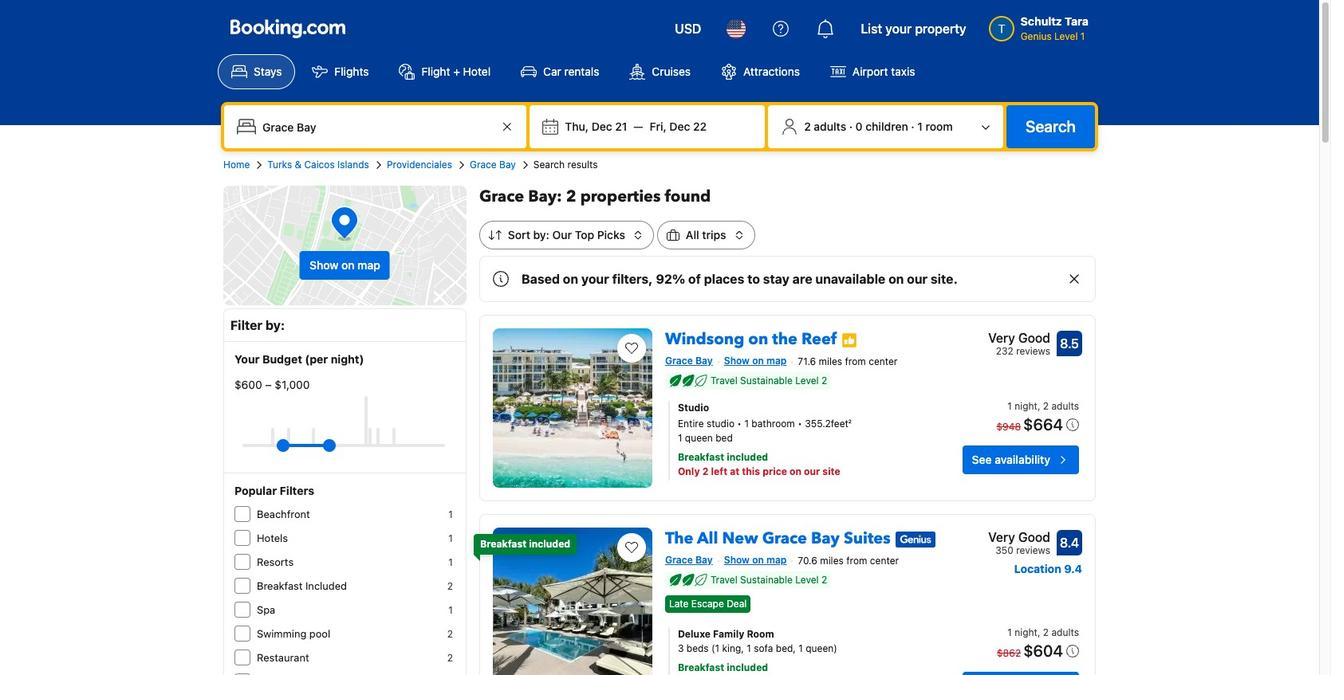 Task type: describe. For each thing, give the bounding box(es) containing it.
the all new grace bay suites link
[[665, 522, 891, 550]]

popular
[[235, 484, 277, 498]]

sort
[[508, 228, 530, 242]]

turks & caicos islands link
[[267, 158, 369, 172]]

attractions
[[744, 65, 800, 78]]

show for windsong
[[724, 355, 750, 367]]

sofa
[[754, 643, 773, 655]]

by: for sort
[[533, 228, 550, 242]]

scored 8.4 element
[[1057, 530, 1083, 556]]

, for $664
[[1038, 400, 1041, 412]]

9.4
[[1064, 562, 1083, 576]]

from for windsong on the reef
[[845, 356, 866, 368]]

filters,
[[612, 272, 653, 286]]

grace down grace bay link
[[479, 186, 524, 207]]

see availability
[[972, 453, 1051, 467]]

the all new grace bay suites image
[[493, 528, 652, 676]]

home
[[223, 159, 250, 171]]

2 adults · 0 children · 1 room button
[[775, 112, 997, 142]]

breakfast inside "3 beds (1 king, 1 sofa bed, 1 queen) breakfast included"
[[678, 662, 724, 674]]

2 • from the left
[[798, 418, 802, 430]]

breakfast included
[[480, 538, 571, 550]]

search results
[[534, 159, 598, 171]]

windsong on the reef link
[[665, 322, 837, 350]]

1 night , 2 adults for $604
[[1008, 627, 1079, 639]]

adults for $664
[[1052, 400, 1079, 412]]

taxis
[[891, 65, 915, 78]]

turks
[[267, 159, 292, 171]]

1 horizontal spatial your
[[886, 22, 912, 36]]

grace bay for the
[[665, 554, 713, 566]]

grace bay link
[[470, 158, 516, 172]]

scored 8.5 element
[[1057, 331, 1083, 357]]

windsong on the reef
[[665, 329, 837, 350]]

good for 8.4
[[1019, 530, 1051, 545]]

search button
[[1007, 105, 1095, 148]]

all trips
[[686, 228, 726, 242]]

filters
[[280, 484, 314, 498]]

providenciales link
[[387, 158, 452, 172]]

center for windsong on the reef
[[869, 356, 898, 368]]

reviews for 8.4
[[1016, 545, 1051, 557]]

king,
[[722, 643, 744, 655]]

reviews for 8.5
[[1016, 345, 1051, 357]]

deluxe
[[678, 629, 711, 641]]

2 inside dropdown button
[[804, 120, 811, 133]]

8.5
[[1060, 337, 1079, 351]]

3
[[678, 643, 684, 655]]

search results updated. grace bay: 2 properties found. applied filters: very good: 8+, $600 – $1,000 (per night). element
[[479, 186, 1096, 208]]

$604
[[1024, 642, 1063, 661]]

bay up the escape
[[696, 554, 713, 566]]

0 horizontal spatial your
[[581, 272, 609, 286]]

property
[[915, 22, 967, 36]]

&
[[295, 159, 302, 171]]

budget
[[262, 353, 302, 366]]

travel for all
[[711, 574, 738, 586]]

show on map for the
[[724, 554, 787, 566]]

2 adults · 0 children · 1 room
[[804, 120, 953, 133]]

good for 8.5
[[1019, 331, 1051, 345]]

trips
[[702, 228, 726, 242]]

swimming pool
[[257, 628, 330, 641]]

bay down windsong
[[696, 355, 713, 367]]

at
[[730, 466, 740, 478]]

availability
[[995, 453, 1051, 467]]

map for windsong
[[767, 355, 787, 367]]

the
[[772, 329, 798, 350]]

71.6
[[798, 356, 816, 368]]

70.6 miles from center
[[798, 555, 899, 567]]

found
[[665, 186, 711, 207]]

breakfast included
[[257, 580, 347, 593]]

very good element for 8.5
[[988, 329, 1051, 348]]

family
[[713, 629, 745, 641]]

70.6
[[798, 555, 818, 567]]

all trips button
[[657, 221, 755, 250]]

thu, dec 21 button
[[559, 112, 634, 141]]

genius
[[1021, 30, 1052, 42]]

$664
[[1024, 415, 1063, 434]]

Where are you going? field
[[256, 112, 498, 141]]

232
[[996, 345, 1014, 357]]

cruises
[[652, 65, 691, 78]]

studio
[[678, 402, 709, 414]]

our inside studio entire studio • 1 bathroom • 355.2feet² 1 queen bed breakfast included only 2 left at this price on our site
[[804, 466, 820, 478]]

tara
[[1065, 14, 1089, 28]]

picks
[[597, 228, 625, 242]]

2 inside studio entire studio • 1 bathroom • 355.2feet² 1 queen bed breakfast included only 2 left at this price on our site
[[703, 466, 709, 478]]

results
[[568, 159, 598, 171]]

flights link
[[299, 54, 382, 89]]

show for the
[[724, 554, 750, 566]]

night for $604
[[1015, 627, 1038, 639]]

0 vertical spatial our
[[907, 272, 928, 286]]

map for the
[[767, 554, 787, 566]]

sustainable for the
[[740, 375, 793, 387]]

studio link
[[678, 401, 948, 415]]

bathroom
[[752, 418, 795, 430]]

$600
[[235, 378, 262, 392]]

rentals
[[564, 65, 599, 78]]

hotels
[[257, 532, 288, 545]]

very good 350 reviews
[[988, 530, 1051, 557]]

on inside button
[[341, 258, 355, 272]]

grace down the
[[665, 554, 693, 566]]

this property is part of our preferred partner program. it's committed to providing excellent service and good value. it'll pay us a higher commission if you make a booking. image
[[842, 332, 858, 348]]

car rentals link
[[507, 54, 613, 89]]

your account menu schultz tara genius level 1 element
[[989, 7, 1095, 44]]

pool
[[309, 628, 330, 641]]

search for search
[[1026, 117, 1076, 136]]

show on map for windsong
[[724, 355, 787, 367]]

spa
[[257, 604, 275, 617]]

late escape deal
[[669, 598, 747, 610]]

travel sustainable level 2 for new
[[711, 574, 827, 586]]

travel for on
[[711, 375, 738, 387]]

from for the all new grace bay suites
[[847, 555, 867, 567]]

suites
[[844, 528, 891, 550]]

very for 8.5
[[988, 331, 1015, 345]]

grace bay for windsong
[[665, 355, 713, 367]]

providenciales
[[387, 159, 452, 171]]

places
[[704, 272, 745, 286]]

properties
[[580, 186, 661, 207]]

$600 – $1,000
[[235, 378, 310, 392]]

bay left search results
[[499, 159, 516, 171]]

3 beds (1 king, 1 sofa bed, 1 queen) breakfast included
[[678, 643, 838, 674]]

level inside schultz tara genius level 1
[[1055, 30, 1078, 42]]

1 • from the left
[[737, 418, 742, 430]]

included inside studio entire studio • 1 bathroom • 355.2feet² 1 queen bed breakfast included only 2 left at this price on our site
[[727, 451, 768, 463]]

are
[[793, 272, 813, 286]]

travel sustainable level 2 for the
[[711, 375, 827, 387]]

$862
[[997, 648, 1021, 660]]

schultz tara genius level 1
[[1021, 14, 1089, 42]]

level for reef
[[795, 375, 819, 387]]

0 vertical spatial grace bay
[[470, 159, 516, 171]]

airport taxis
[[853, 65, 915, 78]]

1 night , 2 adults for $664
[[1008, 400, 1079, 412]]

1 inside schultz tara genius level 1
[[1081, 30, 1085, 42]]



Task type: vqa. For each thing, say whether or not it's contained in the screenshot.
included inside the STUDIO ENTIRE STUDIO • 1 BATHROOM • 355.2FEET² 1 QUEEN BED BREAKFAST INCLUDED ONLY 2 LEFT AT THIS PRICE ON OUR SITE
yes



Task type: locate. For each thing, give the bounding box(es) containing it.
1 vertical spatial our
[[804, 466, 820, 478]]

1 night from the top
[[1015, 400, 1038, 412]]

0 vertical spatial 1 night , 2 adults
[[1008, 400, 1079, 412]]

0 vertical spatial travel
[[711, 375, 738, 387]]

1 night , 2 adults
[[1008, 400, 1079, 412], [1008, 627, 1079, 639]]

resorts
[[257, 556, 294, 569]]

night up the "$604"
[[1015, 627, 1038, 639]]

adults inside dropdown button
[[814, 120, 846, 133]]

show on map button
[[300, 251, 390, 280]]

0 vertical spatial included
[[727, 451, 768, 463]]

0 vertical spatial center
[[869, 356, 898, 368]]

2 vertical spatial show on map
[[724, 554, 787, 566]]

· right children
[[911, 120, 915, 133]]

all right the
[[697, 528, 718, 550]]

children
[[866, 120, 908, 133]]

included inside "3 beds (1 king, 1 sofa bed, 1 queen) breakfast included"
[[727, 662, 768, 674]]

location
[[1014, 562, 1062, 576]]

level for grace
[[795, 574, 819, 586]]

by:
[[533, 228, 550, 242], [266, 318, 285, 333]]

group
[[243, 433, 445, 459]]

1 vertical spatial all
[[697, 528, 718, 550]]

1 horizontal spatial dec
[[670, 120, 690, 133]]

good inside very good 232 reviews
[[1019, 331, 1051, 345]]

based
[[522, 272, 560, 286]]

(per
[[305, 353, 328, 366]]

sustainable up deal
[[740, 574, 793, 586]]

by: for filter
[[266, 318, 285, 333]]

escape
[[691, 598, 724, 610]]

windsong on the reef image
[[493, 329, 652, 488]]

dec left 22
[[670, 120, 690, 133]]

2 travel from the top
[[711, 574, 738, 586]]

night up "$664"
[[1015, 400, 1038, 412]]

islands
[[338, 159, 369, 171]]

windsong
[[665, 329, 745, 350]]

usd
[[675, 22, 701, 36]]

filter
[[231, 318, 263, 333]]

miles
[[819, 356, 843, 368], [820, 555, 844, 567]]

2 vertical spatial map
[[767, 554, 787, 566]]

night for $664
[[1015, 400, 1038, 412]]

usd button
[[665, 10, 711, 48]]

1 vertical spatial show
[[724, 355, 750, 367]]

·
[[849, 120, 853, 133], [911, 120, 915, 133]]

1 night , 2 adults up the "$604"
[[1008, 627, 1079, 639]]

1 1 night , 2 adults from the top
[[1008, 400, 1079, 412]]

see availability link
[[963, 446, 1079, 475]]

1 night , 2 adults up "$664"
[[1008, 400, 1079, 412]]

2 vertical spatial included
[[727, 662, 768, 674]]

dec left "21"
[[592, 120, 612, 133]]

good right 232
[[1019, 331, 1051, 345]]

grace inside 'link'
[[762, 528, 807, 550]]

stays link
[[218, 54, 296, 89]]

miles for grace
[[820, 555, 844, 567]]

by: right filter
[[266, 318, 285, 333]]

grace bay down the
[[665, 554, 713, 566]]

your
[[235, 353, 260, 366]]

center for the all new grace bay suites
[[870, 555, 899, 567]]

our left 'site.'
[[907, 272, 928, 286]]

fri,
[[650, 120, 667, 133]]

0 vertical spatial level
[[1055, 30, 1078, 42]]

bay up 70.6
[[811, 528, 840, 550]]

1 vertical spatial by:
[[266, 318, 285, 333]]

, up "$664"
[[1038, 400, 1041, 412]]

1 very good element from the top
[[988, 329, 1051, 348]]

level
[[1055, 30, 1078, 42], [795, 375, 819, 387], [795, 574, 819, 586]]

, up the "$604"
[[1038, 627, 1041, 639]]

2 dec from the left
[[670, 120, 690, 133]]

· left 0
[[849, 120, 853, 133]]

2 · from the left
[[911, 120, 915, 133]]

travel up studio
[[711, 375, 738, 387]]

search for search results
[[534, 159, 565, 171]]

0 vertical spatial by:
[[533, 228, 550, 242]]

2 1 night , 2 adults from the top
[[1008, 627, 1079, 639]]

0 horizontal spatial our
[[804, 466, 820, 478]]

night
[[1015, 400, 1038, 412], [1015, 627, 1038, 639]]

1 vertical spatial from
[[847, 555, 867, 567]]

2 travel sustainable level 2 from the top
[[711, 574, 827, 586]]

very good 232 reviews
[[988, 331, 1051, 357]]

grace bay: 2 properties found
[[479, 186, 711, 207]]

2 very good element from the top
[[988, 528, 1051, 547]]

2
[[804, 120, 811, 133], [566, 186, 577, 207], [822, 375, 827, 387], [1043, 400, 1049, 412], [703, 466, 709, 478], [822, 574, 827, 586], [447, 581, 453, 593], [1043, 627, 1049, 639], [447, 629, 453, 641], [447, 653, 453, 665]]

deal
[[727, 598, 747, 610]]

2 vertical spatial adults
[[1052, 627, 1079, 639]]

good up 'location'
[[1019, 530, 1051, 545]]

0 horizontal spatial by:
[[266, 318, 285, 333]]

1 · from the left
[[849, 120, 853, 133]]

travel up deal
[[711, 574, 738, 586]]

left
[[711, 466, 728, 478]]

show inside button
[[310, 258, 338, 272]]

0 vertical spatial adults
[[814, 120, 846, 133]]

included
[[306, 580, 347, 593]]

travel sustainable level 2 up deal
[[711, 574, 827, 586]]

booking.com image
[[231, 19, 345, 38]]

flights
[[335, 65, 369, 78]]

very good element
[[988, 329, 1051, 348], [988, 528, 1051, 547]]

1 vertical spatial 1 night , 2 adults
[[1008, 627, 1079, 639]]

cruises link
[[616, 54, 704, 89]]

2 night from the top
[[1015, 627, 1038, 639]]

grace up 70.6
[[762, 528, 807, 550]]

filter by:
[[231, 318, 285, 333]]

reviews up 'location'
[[1016, 545, 1051, 557]]

2 reviews from the top
[[1016, 545, 1051, 557]]

center down suites
[[870, 555, 899, 567]]

71.6 miles from center
[[798, 356, 898, 368]]

0 vertical spatial sustainable
[[740, 375, 793, 387]]

1 vertical spatial map
[[767, 355, 787, 367]]

1 , from the top
[[1038, 400, 1041, 412]]

very good element left 8.5
[[988, 329, 1051, 348]]

1 vertical spatial travel sustainable level 2
[[711, 574, 827, 586]]

very inside very good 232 reviews
[[988, 331, 1015, 345]]

1 vertical spatial adults
[[1052, 400, 1079, 412]]

1 vertical spatial good
[[1019, 530, 1051, 545]]

1 vertical spatial level
[[795, 375, 819, 387]]

grace
[[470, 159, 497, 171], [479, 186, 524, 207], [665, 355, 693, 367], [762, 528, 807, 550], [665, 554, 693, 566]]

new
[[722, 528, 758, 550]]

1 vertical spatial sustainable
[[740, 574, 793, 586]]

car
[[543, 65, 561, 78]]

92%
[[656, 272, 685, 286]]

1 vertical spatial miles
[[820, 555, 844, 567]]

1 vertical spatial reviews
[[1016, 545, 1051, 557]]

0 vertical spatial show
[[310, 258, 338, 272]]

this property is part of our preferred partner program. it's committed to providing excellent service and good value. it'll pay us a higher commission if you make a booking. image
[[842, 332, 858, 348]]

from down suites
[[847, 555, 867, 567]]

night)
[[331, 353, 364, 366]]

site
[[823, 466, 841, 478]]

1 horizontal spatial ·
[[911, 120, 915, 133]]

miles right 71.6
[[819, 356, 843, 368]]

from
[[845, 356, 866, 368], [847, 555, 867, 567]]

from down this property is part of our preferred partner program. it's committed to providing excellent service and good value. it'll pay us a higher commission if you make a booking. icon
[[845, 356, 866, 368]]

1 travel sustainable level 2 from the top
[[711, 375, 827, 387]]

very for 8.4
[[988, 530, 1015, 545]]

grace bay left search results
[[470, 159, 516, 171]]

1 vertical spatial night
[[1015, 627, 1038, 639]]

thu,
[[565, 120, 589, 133]]

queen
[[685, 432, 713, 444]]

0 horizontal spatial dec
[[592, 120, 612, 133]]

home link
[[223, 158, 250, 172]]

good inside 'very good 350 reviews'
[[1019, 530, 1051, 545]]

very up 'location'
[[988, 530, 1015, 545]]

adults left 0
[[814, 120, 846, 133]]

355.2feet²
[[805, 418, 852, 430]]

reviews inside 'very good 350 reviews'
[[1016, 545, 1051, 557]]

see
[[972, 453, 992, 467]]

1 vertical spatial center
[[870, 555, 899, 567]]

0 horizontal spatial •
[[737, 418, 742, 430]]

reviews right 232
[[1016, 345, 1051, 357]]

0 vertical spatial very good element
[[988, 329, 1051, 348]]

1 horizontal spatial search
[[1026, 117, 1076, 136]]

1 vertical spatial grace bay
[[665, 355, 713, 367]]

your right list
[[886, 22, 912, 36]]

by: left our
[[533, 228, 550, 242]]

to
[[748, 272, 760, 286]]

1 very from the top
[[988, 331, 1015, 345]]

1 reviews from the top
[[1016, 345, 1051, 357]]

grace down windsong
[[665, 355, 693, 367]]

1 dec from the left
[[592, 120, 612, 133]]

all inside 'link'
[[697, 528, 718, 550]]

level down 71.6
[[795, 375, 819, 387]]

room
[[926, 120, 953, 133]]

1 vertical spatial included
[[529, 538, 571, 550]]

$1,000
[[275, 378, 310, 392]]

sustainable
[[740, 375, 793, 387], [740, 574, 793, 586]]

bed,
[[776, 643, 796, 655]]

good
[[1019, 331, 1051, 345], [1019, 530, 1051, 545]]

2 vertical spatial show
[[724, 554, 750, 566]]

your
[[886, 22, 912, 36], [581, 272, 609, 286]]

very inside 'very good 350 reviews'
[[988, 530, 1015, 545]]

2 sustainable from the top
[[740, 574, 793, 586]]

flight
[[422, 65, 450, 78]]

adults up "$664"
[[1052, 400, 1079, 412]]

0 horizontal spatial search
[[534, 159, 565, 171]]

• right studio
[[737, 418, 742, 430]]

location 9.4
[[1014, 562, 1083, 576]]

0 vertical spatial reviews
[[1016, 345, 1051, 357]]

1 travel from the top
[[711, 375, 738, 387]]

based on your filters, 92% of places to stay are unavailable on our site.
[[522, 272, 958, 286]]

1 horizontal spatial our
[[907, 272, 928, 286]]

1 vertical spatial your
[[581, 272, 609, 286]]

your left filters, in the top of the page
[[581, 272, 609, 286]]

adults up the "$604"
[[1052, 627, 1079, 639]]

our
[[553, 228, 572, 242]]

+
[[453, 65, 460, 78]]

center right 71.6
[[869, 356, 898, 368]]

very good element for 8.4
[[988, 528, 1051, 547]]

deluxe family room link
[[678, 628, 948, 642]]

all inside dropdown button
[[686, 228, 699, 242]]

0 vertical spatial very
[[988, 331, 1015, 345]]

level down tara
[[1055, 30, 1078, 42]]

very left 8.5
[[988, 331, 1015, 345]]

0 vertical spatial good
[[1019, 331, 1051, 345]]

miles for reef
[[819, 356, 843, 368]]

1 vertical spatial very good element
[[988, 528, 1051, 547]]

deluxe family room
[[678, 629, 774, 641]]

stay
[[763, 272, 790, 286]]

0 vertical spatial all
[[686, 228, 699, 242]]

sustainable up the bathroom
[[740, 375, 793, 387]]

travel sustainable level 2 down 71.6
[[711, 375, 827, 387]]

this
[[742, 466, 760, 478]]

our
[[907, 272, 928, 286], [804, 466, 820, 478]]

—
[[634, 120, 643, 133]]

0 vertical spatial search
[[1026, 117, 1076, 136]]

very good element up 'location'
[[988, 528, 1051, 547]]

1 inside dropdown button
[[918, 120, 923, 133]]

1 vertical spatial search
[[534, 159, 565, 171]]

0 horizontal spatial ·
[[849, 120, 853, 133]]

2 very from the top
[[988, 530, 1015, 545]]

all left trips
[[686, 228, 699, 242]]

1 good from the top
[[1019, 331, 1051, 345]]

map inside button
[[358, 258, 380, 272]]

2 good from the top
[[1019, 530, 1051, 545]]

bay
[[499, 159, 516, 171], [696, 355, 713, 367], [811, 528, 840, 550], [696, 554, 713, 566]]

sustainable for new
[[740, 574, 793, 586]]

attractions link
[[708, 54, 814, 89]]

reviews inside very good 232 reviews
[[1016, 345, 1051, 357]]

grace bay down windsong
[[665, 355, 713, 367]]

schultz
[[1021, 14, 1062, 28]]

0 vertical spatial map
[[358, 258, 380, 272]]

of
[[688, 272, 701, 286]]

1
[[1081, 30, 1085, 42], [918, 120, 923, 133], [1008, 400, 1012, 412], [745, 418, 749, 430], [678, 432, 682, 444], [449, 509, 453, 521], [449, 533, 453, 545], [449, 557, 453, 569], [449, 605, 453, 617], [1008, 627, 1012, 639], [747, 643, 751, 655], [799, 643, 803, 655]]

1 horizontal spatial by:
[[533, 228, 550, 242]]

flight + hotel link
[[386, 54, 504, 89]]

on inside studio entire studio • 1 bathroom • 355.2feet² 1 queen bed breakfast included only 2 left at this price on our site
[[790, 466, 802, 478]]

bed
[[716, 432, 733, 444]]

genius discounts available at this property. image
[[896, 532, 936, 548], [896, 532, 936, 548]]

1 horizontal spatial •
[[798, 418, 802, 430]]

1 vertical spatial ,
[[1038, 627, 1041, 639]]

grace right providenciales
[[470, 159, 497, 171]]

map
[[358, 258, 380, 272], [767, 355, 787, 367], [767, 554, 787, 566]]

2 , from the top
[[1038, 627, 1041, 639]]

0 vertical spatial show on map
[[310, 258, 380, 272]]

room
[[747, 629, 774, 641]]

0 vertical spatial night
[[1015, 400, 1038, 412]]

restaurant
[[257, 652, 309, 665]]

0 vertical spatial miles
[[819, 356, 843, 368]]

level down 70.6
[[795, 574, 819, 586]]

0 vertical spatial ,
[[1038, 400, 1041, 412]]

0 vertical spatial from
[[845, 356, 866, 368]]

breakfast inside studio entire studio • 1 bathroom • 355.2feet² 1 queen bed breakfast included only 2 left at this price on our site
[[678, 451, 724, 463]]

0 vertical spatial your
[[886, 22, 912, 36]]

our left site
[[804, 466, 820, 478]]

adults for $604
[[1052, 627, 1079, 639]]

search inside button
[[1026, 117, 1076, 136]]

show on map inside button
[[310, 258, 380, 272]]

22
[[693, 120, 707, 133]]

1 vertical spatial show on map
[[724, 355, 787, 367]]

2 vertical spatial grace bay
[[665, 554, 713, 566]]

• down studio link
[[798, 418, 802, 430]]

, for $604
[[1038, 627, 1041, 639]]

swimming
[[257, 628, 307, 641]]

fri, dec 22 button
[[643, 112, 713, 141]]

bay inside 'link'
[[811, 528, 840, 550]]

1 vertical spatial very
[[988, 530, 1015, 545]]

miles right 70.6
[[820, 555, 844, 567]]

breakfast
[[678, 451, 724, 463], [480, 538, 527, 550], [257, 580, 303, 593], [678, 662, 724, 674]]

2 vertical spatial level
[[795, 574, 819, 586]]

0 vertical spatial travel sustainable level 2
[[711, 375, 827, 387]]

1 sustainable from the top
[[740, 375, 793, 387]]

popular filters
[[235, 484, 314, 498]]

1 vertical spatial travel
[[711, 574, 738, 586]]



